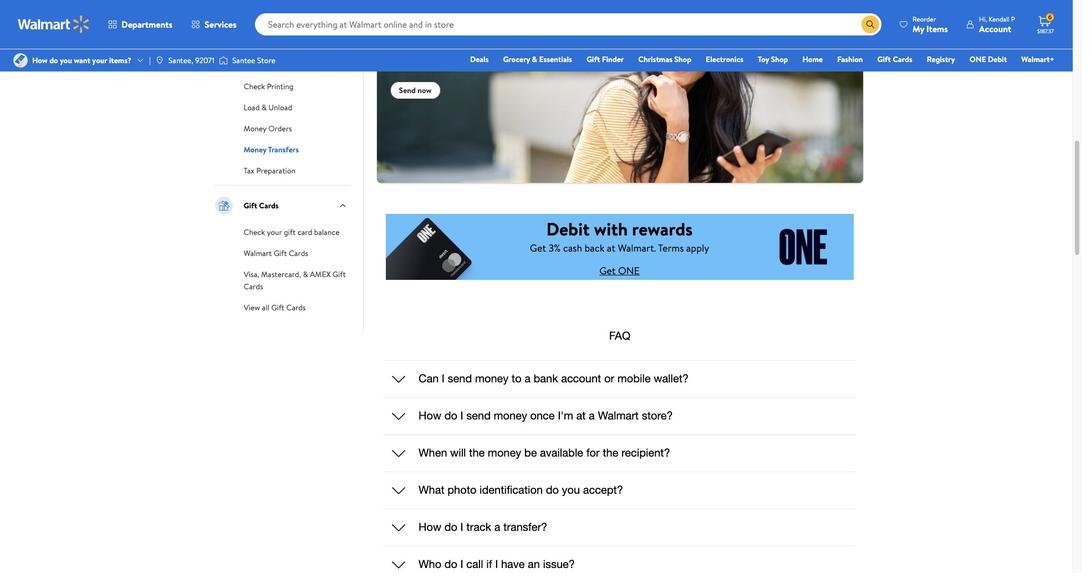 Task type: vqa. For each thing, say whether or not it's contained in the screenshot.
now to the top
yes



Task type: locate. For each thing, give the bounding box(es) containing it.
1 horizontal spatial debit
[[988, 54, 1007, 65]]

hi,
[[980, 14, 988, 24]]

gift cards down tax preparation
[[244, 200, 279, 211]]

2 shop from the left
[[771, 54, 788, 65]]

6 $187.37
[[1038, 12, 1054, 35]]

& right the load
[[262, 102, 267, 113]]

santee, 92071
[[169, 55, 215, 66]]

get one link
[[600, 264, 640, 278]]

your for check
[[267, 227, 282, 238]]

walmart gift cards link
[[244, 247, 308, 259]]

& inside visa, mastercard, & amex gift cards
[[303, 269, 308, 280]]

debit with rewards get 3% cash back at walmart. terms apply
[[530, 217, 710, 255]]

gift cards
[[878, 54, 913, 65], [244, 200, 279, 211]]

2 horizontal spatial &
[[532, 54, 538, 65]]

2 vertical spatial &
[[303, 269, 308, 280]]

cards down card
[[289, 248, 308, 259]]

1 horizontal spatial to
[[439, 48, 448, 60]]

essentials
[[539, 54, 572, 65]]

p
[[1012, 14, 1016, 24]]

2 check from the top
[[244, 81, 265, 92]]

items
[[927, 22, 948, 35]]

send left money
[[390, 48, 409, 60]]

0 vertical spatial one
[[970, 54, 987, 65]]

unload
[[269, 102, 292, 113]]

debit down account
[[988, 54, 1007, 65]]

check for check your gift card balance
[[244, 227, 265, 238]]

0 horizontal spatial one
[[618, 264, 640, 278]]

0 vertical spatial your
[[422, 9, 448, 28]]

deals link
[[465, 53, 494, 65]]

services button
[[182, 11, 246, 38]]

&
[[532, 54, 538, 65], [262, 102, 267, 113], [303, 269, 308, 280]]

0 horizontal spatial your
[[92, 55, 107, 66]]

money transfers link
[[244, 143, 299, 155]]

in
[[489, 48, 496, 60]]

0 horizontal spatial shop
[[675, 54, 692, 65]]

grocery
[[503, 54, 530, 65]]

cards down visa,
[[244, 281, 263, 292]]

gift inside 'link'
[[274, 248, 287, 259]]

other money services
[[244, 12, 319, 23]]

1 shop from the left
[[675, 54, 692, 65]]

one down walmart.
[[618, 264, 640, 278]]

now
[[390, 26, 414, 45], [418, 85, 432, 96]]

2 vertical spatial your
[[267, 227, 282, 238]]

departments button
[[99, 11, 182, 38]]

walmart+ link
[[1017, 53, 1060, 65]]

electronics
[[706, 54, 744, 65]]

 image right |
[[155, 56, 164, 65]]

anywhere
[[450, 48, 487, 60]]

get down the at
[[600, 264, 616, 278]]

1 horizontal spatial gift cards
[[878, 54, 913, 65]]

get left 3%
[[530, 241, 546, 255]]

to right money
[[439, 48, 448, 60]]

1 vertical spatial get
[[600, 264, 616, 278]]

check your gift card balance
[[244, 227, 340, 238]]

your right want
[[92, 55, 107, 66]]

mastercard,
[[261, 269, 301, 280]]

view all gift cards
[[244, 302, 306, 313]]

other
[[244, 12, 264, 23]]

gift right amex
[[333, 269, 346, 280]]

92071
[[195, 55, 215, 66]]

bill payment
[[244, 39, 285, 50]]

shop
[[675, 54, 692, 65], [771, 54, 788, 65]]

services left other
[[205, 18, 237, 31]]

electronics link
[[701, 53, 749, 65]]

shop right christmas
[[675, 54, 692, 65]]

to right or
[[417, 60, 425, 72]]

all
[[262, 302, 269, 313]]

check
[[244, 60, 265, 71], [244, 81, 265, 92], [244, 227, 265, 238]]

one down account
[[970, 54, 987, 65]]

back
[[585, 241, 605, 255]]

2 vertical spatial check
[[244, 227, 265, 238]]

1 vertical spatial check
[[244, 81, 265, 92]]

200
[[447, 60, 462, 72]]

now up money
[[390, 26, 414, 45]]

0 vertical spatial money
[[266, 12, 289, 23]]

store
[[257, 55, 276, 66]]

your for start
[[422, 9, 448, 28]]

money up tax
[[244, 144, 267, 155]]

how do you want your items?
[[32, 55, 131, 66]]

0 vertical spatial now
[[390, 26, 414, 45]]

debit
[[988, 54, 1007, 65], [547, 217, 590, 241]]

get inside debit with rewards get 3% cash back at walmart. terms apply
[[530, 241, 546, 255]]

debit with rewards. get 3% cash back at walmart. terms apply. image
[[386, 205, 854, 289]]

 image
[[13, 53, 28, 68], [155, 56, 164, 65]]

gift up mastercard,
[[274, 248, 287, 259]]

1 vertical spatial gift cards
[[244, 200, 279, 211]]

get
[[530, 241, 546, 255], [600, 264, 616, 278]]

toy shop link
[[753, 53, 793, 65]]

1 vertical spatial your
[[92, 55, 107, 66]]

orders
[[268, 123, 292, 134]]

debit left with
[[547, 217, 590, 241]]

 image left "how" at the top of page
[[13, 53, 28, 68]]

cards inside 'link'
[[289, 248, 308, 259]]

load & unload
[[244, 102, 292, 113]]

1 vertical spatial send
[[399, 85, 416, 96]]

0 vertical spatial get
[[530, 241, 546, 255]]

1 horizontal spatial shop
[[771, 54, 788, 65]]

1 horizontal spatial now
[[418, 85, 432, 96]]

1 horizontal spatial your
[[267, 227, 282, 238]]

apply
[[687, 241, 710, 255]]

how
[[32, 55, 48, 66]]

|
[[149, 55, 151, 66]]

send
[[390, 48, 409, 60], [399, 85, 416, 96]]

visa,
[[244, 269, 259, 280]]

load & unload link
[[244, 101, 292, 113]]

1 horizontal spatial  image
[[155, 56, 164, 65]]

1 horizontal spatial &
[[303, 269, 308, 280]]

money right other
[[266, 12, 289, 23]]

0 vertical spatial check
[[244, 60, 265, 71]]

toy shop
[[758, 54, 788, 65]]

christmas
[[639, 54, 673, 65]]

shop right 'toy'
[[771, 54, 788, 65]]

gift finder
[[587, 54, 624, 65]]

view
[[244, 302, 260, 313]]

& left amex
[[303, 269, 308, 280]]

1 check from the top
[[244, 60, 265, 71]]

check for check printing
[[244, 81, 265, 92]]

account
[[980, 22, 1012, 35]]

bill payment link
[[244, 38, 285, 50]]

1 vertical spatial one
[[618, 264, 640, 278]]

2 vertical spatial money
[[244, 144, 267, 155]]

one
[[970, 54, 987, 65], [618, 264, 640, 278]]

 image for santee, 92071
[[155, 56, 164, 65]]

shop for toy shop
[[771, 54, 788, 65]]

home link
[[798, 53, 828, 65]]

your right start at the top of the page
[[422, 9, 448, 28]]

countries.
[[464, 60, 502, 72]]

0 horizontal spatial services
[[205, 18, 237, 31]]

u.s.
[[390, 60, 405, 72]]

your inside start your transfer now send money to anywhere in the u.s. or to over 200 countries.
[[422, 9, 448, 28]]

check printing link
[[244, 80, 294, 92]]

gift inside visa, mastercard, & amex gift cards
[[333, 269, 346, 280]]

 image
[[219, 55, 228, 66]]

Search search field
[[255, 13, 882, 35]]

gift cards image
[[213, 194, 235, 217]]

your left gift
[[267, 227, 282, 238]]

send down or
[[399, 85, 416, 96]]

0 vertical spatial &
[[532, 54, 538, 65]]

0 horizontal spatial debit
[[547, 217, 590, 241]]

search icon image
[[866, 20, 875, 29]]

0 vertical spatial send
[[390, 48, 409, 60]]

now down over
[[418, 85, 432, 96]]

registry
[[927, 54, 956, 65]]

1 vertical spatial debit
[[547, 217, 590, 241]]

gift
[[587, 54, 600, 65], [878, 54, 891, 65], [244, 200, 257, 211], [274, 248, 287, 259], [333, 269, 346, 280], [271, 302, 285, 313]]

0 horizontal spatial get
[[530, 241, 546, 255]]

tax
[[244, 165, 255, 176]]

0 horizontal spatial  image
[[13, 53, 28, 68]]

3 check from the top
[[244, 227, 265, 238]]

0 horizontal spatial now
[[390, 26, 414, 45]]

1 horizontal spatial get
[[600, 264, 616, 278]]

send inside start your transfer now send money to anywhere in the u.s. or to over 200 countries.
[[390, 48, 409, 60]]

transfers
[[268, 144, 299, 155]]

services
[[291, 12, 319, 23], [205, 18, 237, 31]]

& right grocery
[[532, 54, 538, 65]]

visa, mastercard, & amex gift cards link
[[244, 268, 346, 292]]

1 horizontal spatial services
[[291, 12, 319, 23]]

0 horizontal spatial &
[[262, 102, 267, 113]]

christmas shop
[[639, 54, 692, 65]]

1 vertical spatial money
[[244, 123, 267, 134]]

shop inside "link"
[[675, 54, 692, 65]]

1 vertical spatial &
[[262, 102, 267, 113]]

& for essentials
[[532, 54, 538, 65]]

0 horizontal spatial gift cards
[[244, 200, 279, 211]]

2 horizontal spatial your
[[422, 9, 448, 28]]

money down the load
[[244, 123, 267, 134]]

money orders
[[244, 123, 292, 134]]

services right other
[[291, 12, 319, 23]]

gift cards right fashion link
[[878, 54, 913, 65]]



Task type: describe. For each thing, give the bounding box(es) containing it.
payment
[[256, 39, 285, 50]]

& for unload
[[262, 102, 267, 113]]

0 horizontal spatial to
[[417, 60, 425, 72]]

check cashing
[[244, 60, 294, 71]]

fashion link
[[833, 53, 868, 65]]

shop for christmas shop
[[675, 54, 692, 65]]

or
[[407, 60, 415, 72]]

walmart.
[[618, 241, 656, 255]]

visa, mastercard, & amex gift cards
[[244, 269, 346, 292]]

money for orders
[[244, 123, 267, 134]]

0 vertical spatial gift cards
[[878, 54, 913, 65]]

one debit link
[[965, 53, 1012, 65]]

amex
[[310, 269, 331, 280]]

Walmart Site-Wide search field
[[255, 13, 882, 35]]

3%
[[549, 241, 561, 255]]

gift finder link
[[582, 53, 629, 65]]

walmart+
[[1022, 54, 1055, 65]]

home
[[803, 54, 823, 65]]

send now link
[[390, 81, 441, 99]]

walmart
[[244, 248, 272, 259]]

cards up check your gift card balance link
[[259, 200, 279, 211]]

load
[[244, 102, 260, 113]]

now inside start your transfer now send money to anywhere in the u.s. or to over 200 countries.
[[390, 26, 414, 45]]

hi, kendall p account
[[980, 14, 1016, 35]]

fashion
[[838, 54, 863, 65]]

start
[[390, 9, 419, 28]]

gift right all
[[271, 302, 285, 313]]

my
[[913, 22, 925, 35]]

services inside popup button
[[205, 18, 237, 31]]

reorder
[[913, 14, 937, 24]]

gift left finder
[[587, 54, 600, 65]]

with
[[594, 217, 628, 241]]

check printing
[[244, 81, 294, 92]]

santee store
[[232, 55, 276, 66]]

registry link
[[922, 53, 961, 65]]

get one
[[600, 264, 640, 278]]

walmart image
[[18, 16, 90, 33]]

reorder my items
[[913, 14, 948, 35]]

cards down visa, mastercard, & amex gift cards
[[287, 302, 306, 313]]

check cashing link
[[244, 59, 294, 71]]

money
[[411, 48, 437, 60]]

bill
[[244, 39, 254, 50]]

0 vertical spatial debit
[[988, 54, 1007, 65]]

gift right fashion link
[[878, 54, 891, 65]]

start your transfer now send money to anywhere in the u.s. or to over 200 countries.
[[390, 9, 510, 72]]

tax preparation
[[244, 165, 296, 176]]

tax preparation link
[[244, 164, 296, 176]]

terms
[[658, 241, 684, 255]]

send now
[[399, 85, 432, 96]]

at
[[607, 241, 616, 255]]

 image for how do you want your items?
[[13, 53, 28, 68]]

christmas shop link
[[634, 53, 697, 65]]

other money services image
[[213, 6, 235, 29]]

deals
[[470, 54, 489, 65]]

view all gift cards link
[[244, 301, 306, 313]]

1 vertical spatial now
[[418, 85, 432, 96]]

printing
[[267, 81, 294, 92]]

gift
[[284, 227, 296, 238]]

rewards
[[632, 217, 693, 241]]

money orders link
[[244, 122, 292, 134]]

1 horizontal spatial one
[[970, 54, 987, 65]]

gift right gift cards image at the top of page
[[244, 200, 257, 211]]

over
[[427, 60, 444, 72]]

balance
[[314, 227, 340, 238]]

walmart gift cards
[[244, 248, 308, 259]]

departments
[[121, 18, 173, 31]]

cashing
[[267, 60, 294, 71]]

cash
[[563, 241, 582, 255]]

santee,
[[169, 55, 193, 66]]

do
[[49, 55, 58, 66]]

items?
[[109, 55, 131, 66]]

gift cards link
[[873, 53, 918, 65]]

you
[[60, 55, 72, 66]]

cards left registry link
[[893, 54, 913, 65]]

money transfers
[[244, 144, 299, 155]]

money for transfers
[[244, 144, 267, 155]]

check for check cashing
[[244, 60, 265, 71]]

finder
[[602, 54, 624, 65]]

grocery & essentials
[[503, 54, 572, 65]]

debit inside debit with rewards get 3% cash back at walmart. terms apply
[[547, 217, 590, 241]]

preparation
[[256, 165, 296, 176]]

transfer
[[451, 9, 498, 28]]

kendall
[[989, 14, 1010, 24]]

grocery & essentials link
[[498, 53, 577, 65]]

toy
[[758, 54, 770, 65]]

cards inside visa, mastercard, & amex gift cards
[[244, 281, 263, 292]]

want
[[74, 55, 90, 66]]

card
[[298, 227, 312, 238]]

6
[[1049, 12, 1052, 22]]



